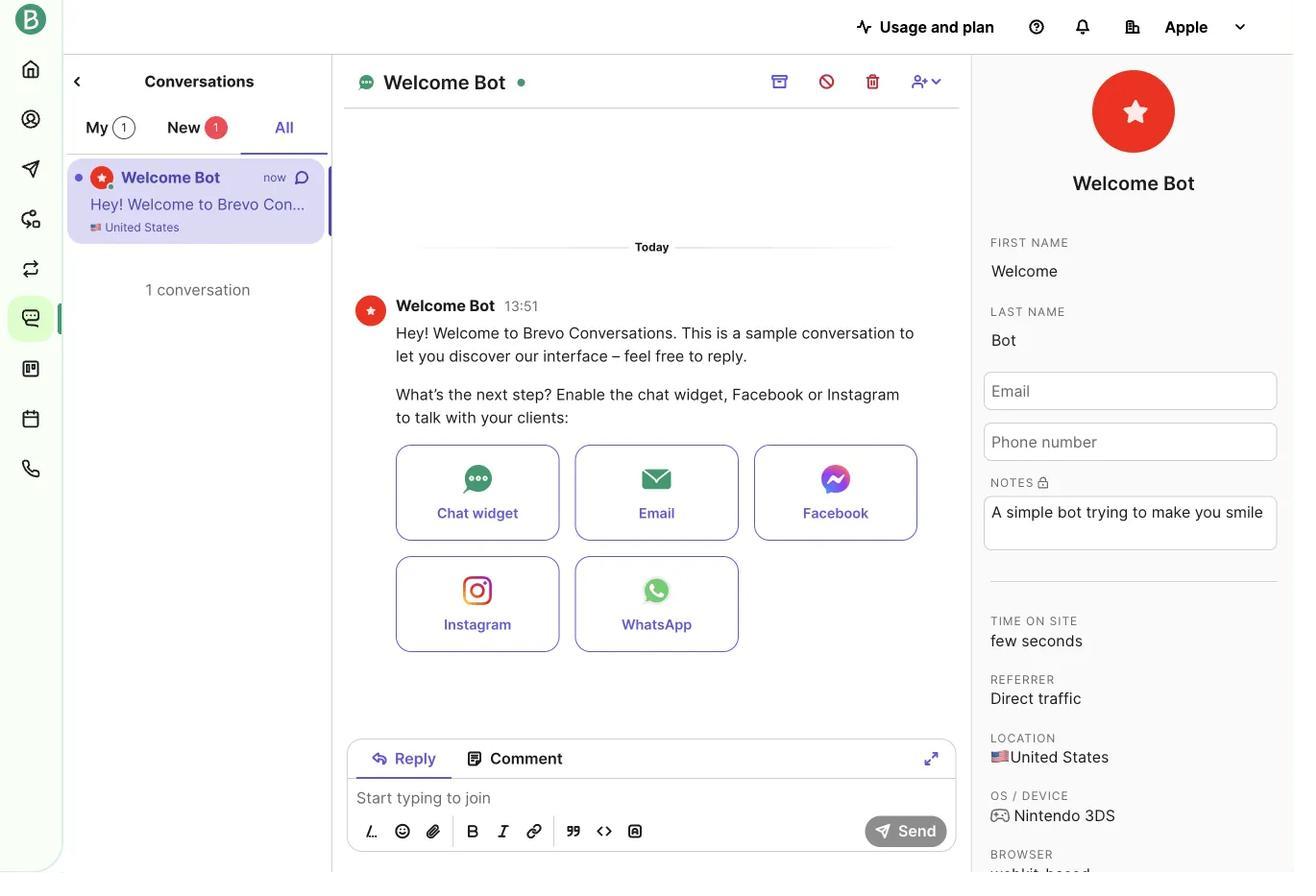 Task type: describe. For each thing, give the bounding box(es) containing it.
facebook link
[[754, 445, 918, 541]]

First name field
[[984, 252, 1277, 290]]

2 horizontal spatial welcome bot
[[1073, 172, 1195, 195]]

first name
[[990, 236, 1069, 250]]

your
[[481, 409, 513, 427]]

Last name field
[[984, 321, 1277, 360]]

sample for hey! welcome to brevo conversations. this is a sample conversation to let you discover our interface – feel free to reply.
[[746, 324, 798, 343]]

whatsapp
[[622, 617, 692, 634]]

comment
[[490, 750, 563, 768]]

now
[[264, 171, 286, 185]]

usage
[[880, 17, 927, 36]]

step? inside hey! welcome to brevo conversations. this is a sample conversation to let you discover our interface – feel free to reply.  what's the next step? enable the chat widget 🇺🇸 united states
[[1086, 195, 1125, 214]]

let for hey! welcome to brevo conversations. this is a sample conversation to let you discover our interface – feel free to reply.
[[396, 347, 414, 366]]

welcome inside hey! welcome to brevo conversations. this is a sample conversation to let you discover our interface – feel free to reply.
[[433, 324, 500, 343]]

email link
[[575, 445, 739, 541]]

open app menu image
[[69, 74, 85, 89]]

our for hey! welcome to brevo conversations. this is a sample conversation to let you discover our interface – feel free to reply.
[[515, 347, 539, 366]]

a for hey! welcome to brevo conversations. this is a sample conversation to let you discover our interface – feel free to reply.  what's the next step? enable the chat widget 🇺🇸 united states
[[427, 195, 436, 214]]

usage and plan
[[880, 17, 995, 36]]

nintendo
[[1014, 807, 1080, 825]]

direct
[[990, 690, 1034, 708]]

few
[[990, 631, 1017, 650]]

and
[[931, 17, 959, 36]]

name for first name
[[1031, 236, 1069, 250]]

interface for hey! welcome to brevo conversations. this is a sample conversation to let you discover our interface – feel free to reply.  what's the next step? enable the chat widget 🇺🇸 united states
[[761, 195, 825, 214]]

apple button
[[1110, 8, 1264, 46]]

chat
[[437, 505, 469, 522]]

free for hey! welcome to brevo conversations. this is a sample conversation to let you discover our interface – feel free to reply.  what's the next step? enable the chat widget 🇺🇸 united states
[[873, 195, 902, 214]]

1 horizontal spatial 1
[[146, 281, 153, 299]]

brevo for hey! welcome to brevo conversations. this is a sample conversation to let you discover our interface – feel free to reply.
[[523, 324, 565, 343]]

whatsapp link
[[575, 557, 739, 653]]

widget inside hey! welcome to brevo conversations. this is a sample conversation to let you discover our interface – feel free to reply.  what's the next step? enable the chat widget 🇺🇸 united states
[[1247, 195, 1295, 214]]

new
[[167, 118, 201, 137]]

interface for hey! welcome to brevo conversations. this is a sample conversation to let you discover our interface – feel free to reply.
[[543, 347, 608, 366]]

is for hey! welcome to brevo conversations. this is a sample conversation to let you discover our interface – feel free to reply.
[[717, 324, 728, 343]]

🇺🇸 inside location 🇺🇸 united states
[[990, 748, 1006, 767]]

welcome inside hey! welcome to brevo conversations. this is a sample conversation to let you discover our interface – feel free to reply.  what's the next step? enable the chat widget 🇺🇸 united states
[[128, 195, 194, 214]]

with
[[446, 409, 477, 427]]

the down hey! welcome to brevo conversations. this is a sample conversation to let you discover our interface – feel free to reply.
[[610, 386, 634, 404]]

1 for new
[[213, 121, 219, 135]]

seconds
[[1021, 631, 1083, 650]]

a for hey! welcome to brevo conversations. this is a sample conversation to let you discover our interface – feel free to reply.
[[733, 324, 741, 343]]

🇺🇸 inside hey! welcome to brevo conversations. this is a sample conversation to let you discover our interface – feel free to reply.  what's the next step? enable the chat widget 🇺🇸 united states
[[90, 221, 102, 235]]

widget,
[[674, 386, 728, 404]]

enable inside what's the next step? enable the chat widget, facebook or instagram to talk with your clients:
[[557, 386, 606, 404]]

states inside hey! welcome to brevo conversations. this is a sample conversation to let you discover our interface – feel free to reply.  what's the next step? enable the chat widget 🇺🇸 united states
[[144, 221, 179, 235]]

only visible to agents image
[[1038, 477, 1048, 489]]

Start typing to join text field
[[348, 787, 957, 810]]

what's the next step? enable the chat widget, facebook or instagram to talk with your clients:
[[396, 386, 900, 427]]

or
[[808, 386, 823, 404]]

our for hey! welcome to brevo conversations. this is a sample conversation to let you discover our interface – feel free to reply.  what's the next step? enable the chat widget 🇺🇸 united states
[[732, 195, 756, 214]]

conversations
[[145, 72, 254, 91]]

conversation for hey! welcome to brevo conversations. this is a sample conversation to let you discover our interface – feel free to reply.
[[802, 324, 896, 343]]

nintendo 3ds
[[1014, 807, 1115, 825]]

free for hey! welcome to brevo conversations. this is a sample conversation to let you discover our interface – feel free to reply.
[[656, 347, 685, 366]]

what's inside hey! welcome to brevo conversations. this is a sample conversation to let you discover our interface – feel free to reply.  what's the next step? enable the chat widget 🇺🇸 united states
[[969, 195, 1017, 214]]

this for hey! welcome to brevo conversations. this is a sample conversation to let you discover our interface – feel free to reply.  what's the next step? enable the chat widget 🇺🇸 united states
[[376, 195, 407, 214]]

– for hey! welcome to brevo conversations. this is a sample conversation to let you discover our interface – feel free to reply.  what's the next step? enable the chat widget 🇺🇸 united states
[[830, 195, 838, 214]]

hey! for hey! welcome to brevo conversations. this is a sample conversation to let you discover our interface – feel free to reply.
[[396, 324, 429, 343]]

browser
[[990, 848, 1053, 862]]

traffic
[[1038, 690, 1081, 708]]

the up first name field
[[1183, 195, 1207, 214]]

today
[[635, 240, 670, 254]]

talk
[[415, 409, 441, 427]]

next inside hey! welcome to brevo conversations. this is a sample conversation to let you discover our interface – feel free to reply.  what's the next step? enable the chat widget 🇺🇸 united states
[[1050, 195, 1081, 214]]

plan
[[963, 17, 995, 36]]

you for hey! welcome to brevo conversations. this is a sample conversation to let you discover our interface – feel free to reply.
[[419, 347, 445, 366]]

enable inside hey! welcome to brevo conversations. this is a sample conversation to let you discover our interface – feel free to reply.  what's the next step? enable the chat widget 🇺🇸 united states
[[1130, 195, 1179, 214]]

P͏hone number telephone field
[[984, 423, 1277, 461]]

referrer
[[990, 673, 1055, 687]]

time on site few seconds
[[990, 614, 1083, 650]]

last
[[990, 305, 1024, 319]]

0 horizontal spatial welcome bot
[[121, 168, 220, 187]]

first
[[990, 236, 1027, 250]]

feel for hey! welcome to brevo conversations. this is a sample conversation to let you discover our interface – feel free to reply.  what's the next step? enable the chat widget 🇺🇸 united states
[[842, 195, 869, 214]]

feel for hey! welcome to brevo conversations. this is a sample conversation to let you discover our interface – feel free to reply.
[[625, 347, 651, 366]]

chat inside what's the next step? enable the chat widget, facebook or instagram to talk with your clients:
[[638, 386, 670, 404]]

1 conversation
[[146, 281, 251, 299]]

time
[[990, 614, 1022, 628]]

to inside what's the next step? enable the chat widget, facebook or instagram to talk with your clients:
[[396, 409, 411, 427]]



Task type: locate. For each thing, give the bounding box(es) containing it.
0 vertical spatial our
[[732, 195, 756, 214]]

0 horizontal spatial conversation
[[157, 281, 251, 299]]

1 vertical spatial united
[[1010, 748, 1058, 767]]

you inside hey! welcome to brevo conversations. this is a sample conversation to let you discover our interface – feel free to reply.
[[419, 347, 445, 366]]

0 vertical spatial chat
[[1211, 195, 1243, 214]]

instagram inside what's the next step? enable the chat widget, facebook or instagram to talk with your clients:
[[828, 386, 900, 404]]

referrer direct traffic
[[990, 673, 1081, 708]]

conversations. for hey! welcome to brevo conversations. this is a sample conversation to let you discover our interface – feel free to reply.
[[569, 324, 677, 343]]

2 horizontal spatial 1
[[213, 121, 219, 135]]

states up 1 conversation
[[144, 221, 179, 235]]

1 horizontal spatial free
[[873, 195, 902, 214]]

you up today
[[636, 195, 662, 214]]

feel inside hey! welcome to brevo conversations. this is a sample conversation to let you discover our interface – feel free to reply.
[[625, 347, 651, 366]]

0 horizontal spatial –
[[613, 347, 620, 366]]

facebook
[[732, 386, 804, 404], [803, 505, 869, 522]]

discover inside hey! welcome to brevo conversations. this is a sample conversation to let you discover our interface – feel free to reply.  what's the next step? enable the chat widget 🇺🇸 united states
[[666, 195, 728, 214]]

facebook inside what's the next step? enable the chat widget, facebook or instagram to talk with your clients:
[[732, 386, 804, 404]]

next up your
[[477, 386, 508, 404]]

sample inside hey! welcome to brevo conversations. this is a sample conversation to let you discover our interface – feel free to reply.
[[746, 324, 798, 343]]

1 horizontal spatial interface
[[761, 195, 825, 214]]

brevo down '13:51'
[[523, 324, 565, 343]]

widget inside chat widget link
[[473, 505, 519, 522]]

our inside hey! welcome to brevo conversations. this is a sample conversation to let you discover our interface – feel free to reply.  what's the next step? enable the chat widget 🇺🇸 united states
[[732, 195, 756, 214]]

conversations. inside hey! welcome to brevo conversations. this is a sample conversation to let you discover our interface – feel free to reply.  what's the next step? enable the chat widget 🇺🇸 united states
[[263, 195, 372, 214]]

discover down welcome bot 13:51 at the left of the page
[[449, 347, 511, 366]]

0 vertical spatial united
[[105, 221, 141, 235]]

next inside what's the next step? enable the chat widget, facebook or instagram to talk with your clients:
[[477, 386, 508, 404]]

0 vertical spatial a
[[427, 195, 436, 214]]

0 vertical spatial conversation
[[496, 195, 590, 214]]

a
[[427, 195, 436, 214], [733, 324, 741, 343]]

0 vertical spatial hey!
[[90, 195, 123, 214]]

is inside hey! welcome to brevo conversations. this is a sample conversation to let you discover our interface – feel free to reply.  what's the next step? enable the chat widget 🇺🇸 united states
[[411, 195, 423, 214]]

1 vertical spatial chat
[[638, 386, 670, 404]]

last name
[[990, 305, 1066, 319]]

conversations. for hey! welcome to brevo conversations. this is a sample conversation to let you discover our interface – feel free to reply.  what's the next step? enable the chat widget 🇺🇸 united states
[[263, 195, 372, 214]]

0 horizontal spatial instagram
[[444, 617, 512, 634]]

1 vertical spatial facebook
[[803, 505, 869, 522]]

0 vertical spatial step?
[[1086, 195, 1125, 214]]

Notes text field
[[984, 497, 1277, 551]]

usage and plan button
[[842, 8, 1010, 46]]

chat widget link
[[396, 445, 560, 541]]

this inside hey! welcome to brevo conversations. this is a sample conversation to let you discover our interface – feel free to reply.
[[682, 324, 712, 343]]

free
[[873, 195, 902, 214], [656, 347, 685, 366]]

0 vertical spatial you
[[636, 195, 662, 214]]

a inside hey! welcome to brevo conversations. this is a sample conversation to let you discover our interface – feel free to reply.
[[733, 324, 741, 343]]

reply. for hey! welcome to brevo conversations. this is a sample conversation to let you discover our interface – feel free to reply.
[[708, 347, 748, 366]]

1 vertical spatial states
[[1063, 748, 1109, 767]]

let inside hey! welcome to brevo conversations. this is a sample conversation to let you discover our interface – feel free to reply.  what's the next step? enable the chat widget 🇺🇸 united states
[[613, 195, 631, 214]]

1 horizontal spatial 🇺🇸
[[990, 748, 1006, 767]]

you
[[636, 195, 662, 214], [419, 347, 445, 366]]

1 horizontal spatial states
[[1063, 748, 1109, 767]]

our
[[732, 195, 756, 214], [515, 347, 539, 366]]

hey! welcome to brevo conversations. this is a sample conversation to let you discover our interface – feel free to reply.
[[396, 324, 915, 366]]

is for hey! welcome to brevo conversations. this is a sample conversation to let you discover our interface – feel free to reply.  what's the next step? enable the chat widget 🇺🇸 united states
[[411, 195, 423, 214]]

1 horizontal spatial you
[[636, 195, 662, 214]]

0 vertical spatial name
[[1031, 236, 1069, 250]]

hey! welcome to brevo conversations. this is a sample conversation to let you discover our interface – feel free to reply.  what's the next step? enable the chat widget 🇺🇸 united states
[[90, 195, 1295, 235]]

– inside hey! welcome to brevo conversations. this is a sample conversation to let you discover our interface – feel free to reply.  what's the next step? enable the chat widget 🇺🇸 united states
[[830, 195, 838, 214]]

0 vertical spatial what's
[[969, 195, 1017, 214]]

next up first name
[[1050, 195, 1081, 214]]

conversation inside hey! welcome to brevo conversations. this is a sample conversation to let you discover our interface – feel free to reply.
[[802, 324, 896, 343]]

welcome bot 13:51
[[396, 296, 539, 315]]

0 horizontal spatial our
[[515, 347, 539, 366]]

1 horizontal spatial is
[[717, 324, 728, 343]]

1 horizontal spatial sample
[[746, 324, 798, 343]]

our inside hey! welcome to brevo conversations. this is a sample conversation to let you discover our interface – feel free to reply.
[[515, 347, 539, 366]]

hey! inside hey! welcome to brevo conversations. this is a sample conversation to let you discover our interface – feel free to reply.  what's the next step? enable the chat widget 🇺🇸 united states
[[90, 195, 123, 214]]

the up first name
[[1022, 195, 1045, 214]]

discover inside hey! welcome to brevo conversations. this is a sample conversation to let you discover our interface – feel free to reply.
[[449, 347, 511, 366]]

1 horizontal spatial chat
[[1211, 195, 1243, 214]]

location
[[990, 731, 1056, 745]]

1 horizontal spatial this
[[682, 324, 712, 343]]

enable
[[1130, 195, 1179, 214], [557, 386, 606, 404]]

united
[[105, 221, 141, 235], [1010, 748, 1058, 767]]

enable up first name field
[[1130, 195, 1179, 214]]

0 horizontal spatial you
[[419, 347, 445, 366]]

chat
[[1211, 195, 1243, 214], [638, 386, 670, 404]]

conversation
[[496, 195, 590, 214], [157, 281, 251, 299], [802, 324, 896, 343]]

1
[[121, 121, 127, 135], [213, 121, 219, 135], [146, 281, 153, 299]]

hey! down welcome bot 13:51 at the left of the page
[[396, 324, 429, 343]]

reply.
[[925, 195, 965, 214], [708, 347, 748, 366]]

what's
[[969, 195, 1017, 214], [396, 386, 444, 404]]

step? up first name field
[[1086, 195, 1125, 214]]

0 horizontal spatial this
[[376, 195, 407, 214]]

all link
[[241, 109, 328, 155]]

0 horizontal spatial brevo
[[217, 195, 259, 214]]

1 horizontal spatial step?
[[1086, 195, 1125, 214]]

hey! for hey! welcome to brevo conversations. this is a sample conversation to let you discover our interface – feel free to reply.  what's the next step? enable the chat widget 🇺🇸 united states
[[90, 195, 123, 214]]

1 vertical spatial reply.
[[708, 347, 748, 366]]

the up with
[[448, 386, 472, 404]]

discover for hey! welcome to brevo conversations. this is a sample conversation to let you discover our interface – feel free to reply.
[[449, 347, 511, 366]]

🇺🇸
[[90, 221, 102, 235], [990, 748, 1006, 767]]

1 vertical spatial you
[[419, 347, 445, 366]]

what's inside what's the next step? enable the chat widget, facebook or instagram to talk with your clients:
[[396, 386, 444, 404]]

0 horizontal spatial reply.
[[708, 347, 748, 366]]

0 vertical spatial brevo
[[217, 195, 259, 214]]

conversation inside hey! welcome to brevo conversations. this is a sample conversation to let you discover our interface – feel free to reply.  what's the next step? enable the chat widget 🇺🇸 united states
[[496, 195, 590, 214]]

1 horizontal spatial brevo
[[523, 324, 565, 343]]

on
[[1026, 614, 1046, 628]]

states up device
[[1063, 748, 1109, 767]]

1 vertical spatial is
[[717, 324, 728, 343]]

feel inside hey! welcome to brevo conversations. this is a sample conversation to let you discover our interface – feel free to reply.  what's the next step? enable the chat widget 🇺🇸 united states
[[842, 195, 869, 214]]

2 vertical spatial conversation
[[802, 324, 896, 343]]

0 horizontal spatial is
[[411, 195, 423, 214]]

reply. inside hey! welcome to brevo conversations. this is a sample conversation to let you discover our interface – feel free to reply.
[[708, 347, 748, 366]]

free inside hey! welcome to brevo conversations. this is a sample conversation to let you discover our interface – feel free to reply.
[[656, 347, 685, 366]]

comment button
[[452, 740, 578, 778]]

0 vertical spatial this
[[376, 195, 407, 214]]

apple
[[1165, 17, 1209, 36]]

brevo inside hey! welcome to brevo conversations. this is a sample conversation to let you discover our interface – feel free to reply.
[[523, 324, 565, 343]]

1 vertical spatial hey!
[[396, 324, 429, 343]]

0 vertical spatial 🇺🇸
[[90, 221, 102, 235]]

/
[[1013, 790, 1018, 804]]

1 vertical spatial sample
[[746, 324, 798, 343]]

interface inside hey! welcome to brevo conversations. this is a sample conversation to let you discover our interface – feel free to reply.
[[543, 347, 608, 366]]

0 horizontal spatial 🇺🇸
[[90, 221, 102, 235]]

0 horizontal spatial 1
[[121, 121, 127, 135]]

0 horizontal spatial united
[[105, 221, 141, 235]]

0 horizontal spatial conversations.
[[263, 195, 372, 214]]

interface inside hey! welcome to brevo conversations. this is a sample conversation to let you discover our interface – feel free to reply.  what's the next step? enable the chat widget 🇺🇸 united states
[[761, 195, 825, 214]]

this for hey! welcome to brevo conversations. this is a sample conversation to let you discover our interface – feel free to reply.
[[682, 324, 712, 343]]

sample for hey! welcome to brevo conversations. this is a sample conversation to let you discover our interface – feel free to reply.  what's the next step? enable the chat widget 🇺🇸 united states
[[440, 195, 492, 214]]

1 horizontal spatial a
[[733, 324, 741, 343]]

1 horizontal spatial enable
[[1130, 195, 1179, 214]]

os
[[990, 790, 1009, 804]]

0 vertical spatial –
[[830, 195, 838, 214]]

1 horizontal spatial feel
[[842, 195, 869, 214]]

let for hey! welcome to brevo conversations. this is a sample conversation to let you discover our interface – feel free to reply.  what's the next step? enable the chat widget 🇺🇸 united states
[[613, 195, 631, 214]]

0 horizontal spatial widget
[[473, 505, 519, 522]]

clients:
[[517, 409, 569, 427]]

instagram
[[828, 386, 900, 404], [444, 617, 512, 634]]

states
[[144, 221, 179, 235], [1063, 748, 1109, 767]]

1 horizontal spatial welcome bot
[[384, 71, 506, 94]]

1 vertical spatial this
[[682, 324, 712, 343]]

instagram link
[[396, 557, 560, 653]]

next
[[1050, 195, 1081, 214], [477, 386, 508, 404]]

1 vertical spatial conversation
[[157, 281, 251, 299]]

you inside hey! welcome to brevo conversations. this is a sample conversation to let you discover our interface – feel free to reply.  what's the next step? enable the chat widget 🇺🇸 united states
[[636, 195, 662, 214]]

interface
[[761, 195, 825, 214], [543, 347, 608, 366]]

name right last
[[1028, 305, 1066, 319]]

reply button
[[357, 740, 452, 778]]

what's up talk
[[396, 386, 444, 404]]

0 horizontal spatial chat
[[638, 386, 670, 404]]

0 vertical spatial reply.
[[925, 195, 965, 214]]

free inside hey! welcome to brevo conversations. this is a sample conversation to let you discover our interface – feel free to reply.  what's the next step? enable the chat widget 🇺🇸 united states
[[873, 195, 902, 214]]

0 vertical spatial interface
[[761, 195, 825, 214]]

brevo down all link
[[217, 195, 259, 214]]

0 horizontal spatial what's
[[396, 386, 444, 404]]

1 vertical spatial discover
[[449, 347, 511, 366]]

step? up clients:
[[513, 386, 552, 404]]

welcome
[[384, 71, 470, 94], [121, 168, 191, 187], [1073, 172, 1159, 195], [128, 195, 194, 214], [396, 296, 466, 315], [433, 324, 500, 343]]

1 horizontal spatial reply.
[[925, 195, 965, 214]]

widget
[[1247, 195, 1295, 214], [473, 505, 519, 522]]

let
[[613, 195, 631, 214], [396, 347, 414, 366]]

0 vertical spatial feel
[[842, 195, 869, 214]]

conversations. up what's the next step? enable the chat widget, facebook or instagram to talk with your clients:
[[569, 324, 677, 343]]

chat inside hey! welcome to brevo conversations. this is a sample conversation to let you discover our interface – feel free to reply.  what's the next step? enable the chat widget 🇺🇸 united states
[[1211, 195, 1243, 214]]

reply
[[395, 750, 437, 768]]

the
[[1022, 195, 1045, 214], [1183, 195, 1207, 214], [448, 386, 472, 404], [610, 386, 634, 404]]

united inside location 🇺🇸 united states
[[1010, 748, 1058, 767]]

conversations. down now
[[263, 195, 372, 214]]

1 horizontal spatial united
[[1010, 748, 1058, 767]]

0 horizontal spatial free
[[656, 347, 685, 366]]

all
[[275, 118, 294, 137]]

brevo
[[217, 195, 259, 214], [523, 324, 565, 343]]

0 horizontal spatial enable
[[557, 386, 606, 404]]

conversation for hey! welcome to brevo conversations. this is a sample conversation to let you discover our interface – feel free to reply.  what's the next step? enable the chat widget 🇺🇸 united states
[[496, 195, 590, 214]]

email
[[639, 505, 675, 522]]

1 vertical spatial what's
[[396, 386, 444, 404]]

1 vertical spatial next
[[477, 386, 508, 404]]

– inside hey! welcome to brevo conversations. this is a sample conversation to let you discover our interface – feel free to reply.
[[613, 347, 620, 366]]

step?
[[1086, 195, 1125, 214], [513, 386, 552, 404]]

conversations.
[[263, 195, 372, 214], [569, 324, 677, 343]]

1 vertical spatial let
[[396, 347, 414, 366]]

reply. for hey! welcome to brevo conversations. this is a sample conversation to let you discover our interface – feel free to reply.  what's the next step? enable the chat widget 🇺🇸 united states
[[925, 195, 965, 214]]

conversations. inside hey! welcome to brevo conversations. this is a sample conversation to let you discover our interface – feel free to reply.
[[569, 324, 677, 343]]

states inside location 🇺🇸 united states
[[1063, 748, 1109, 767]]

1 horizontal spatial what's
[[969, 195, 1017, 214]]

2 horizontal spatial conversation
[[802, 324, 896, 343]]

step? inside what's the next step? enable the chat widget, facebook or instagram to talk with your clients:
[[513, 386, 552, 404]]

0 vertical spatial is
[[411, 195, 423, 214]]

brevo for hey! welcome to brevo conversations. this is a sample conversation to let you discover our interface – feel free to reply.  what's the next step? enable the chat widget 🇺🇸 united states
[[217, 195, 259, 214]]

0 horizontal spatial a
[[427, 195, 436, 214]]

name
[[1031, 236, 1069, 250], [1028, 305, 1066, 319]]

1 vertical spatial conversations.
[[569, 324, 677, 343]]

location 🇺🇸 united states
[[990, 731, 1109, 767]]

hey! inside hey! welcome to brevo conversations. this is a sample conversation to let you discover our interface – feel free to reply.
[[396, 324, 429, 343]]

hey! down my
[[90, 195, 123, 214]]

let inside hey! welcome to brevo conversations. this is a sample conversation to let you discover our interface – feel free to reply.
[[396, 347, 414, 366]]

name right first
[[1031, 236, 1069, 250]]

1 horizontal spatial conversation
[[496, 195, 590, 214]]

1 horizontal spatial instagram
[[828, 386, 900, 404]]

sample inside hey! welcome to brevo conversations. this is a sample conversation to let you discover our interface – feel free to reply.  what's the next step? enable the chat widget 🇺🇸 united states
[[440, 195, 492, 214]]

reply. inside hey! welcome to brevo conversations. this is a sample conversation to let you discover our interface – feel free to reply.  what's the next step? enable the chat widget 🇺🇸 united states
[[925, 195, 965, 214]]

is inside hey! welcome to brevo conversations. this is a sample conversation to let you discover our interface – feel free to reply.
[[717, 324, 728, 343]]

0 vertical spatial states
[[144, 221, 179, 235]]

a inside hey! welcome to brevo conversations. this is a sample conversation to let you discover our interface – feel free to reply.  what's the next step? enable the chat widget 🇺🇸 united states
[[427, 195, 436, 214]]

what's up first
[[969, 195, 1017, 214]]

you up talk
[[419, 347, 445, 366]]

sample
[[440, 195, 492, 214], [746, 324, 798, 343]]

1 vertical spatial step?
[[513, 386, 552, 404]]

discover up today
[[666, 195, 728, 214]]

1 vertical spatial 🇺🇸
[[990, 748, 1006, 767]]

0 horizontal spatial feel
[[625, 347, 651, 366]]

is
[[411, 195, 423, 214], [717, 324, 728, 343]]

united inside hey! welcome to brevo conversations. this is a sample conversation to let you discover our interface – feel free to reply.  what's the next step? enable the chat widget 🇺🇸 united states
[[105, 221, 141, 235]]

1 vertical spatial brevo
[[523, 324, 565, 343]]

this inside hey! welcome to brevo conversations. this is a sample conversation to let you discover our interface – feel free to reply.  what's the next step? enable the chat widget 🇺🇸 united states
[[376, 195, 407, 214]]

Email email field
[[984, 372, 1277, 410]]

to
[[198, 195, 213, 214], [594, 195, 609, 214], [906, 195, 921, 214], [504, 324, 519, 343], [900, 324, 915, 343], [689, 347, 704, 366], [396, 409, 411, 427]]

chat widget
[[437, 505, 519, 522]]

1 for my
[[121, 121, 127, 135]]

brevo inside hey! welcome to brevo conversations. this is a sample conversation to let you discover our interface – feel free to reply.  what's the next step? enable the chat widget 🇺🇸 united states
[[217, 195, 259, 214]]

1 horizontal spatial hey!
[[396, 324, 429, 343]]

my
[[86, 118, 109, 137]]

13:51
[[505, 298, 539, 315]]

0 horizontal spatial step?
[[513, 386, 552, 404]]

0 horizontal spatial interface
[[543, 347, 608, 366]]

1 vertical spatial instagram
[[444, 617, 512, 634]]

device
[[1022, 790, 1069, 804]]

1 vertical spatial a
[[733, 324, 741, 343]]

notes
[[990, 476, 1034, 490]]

bot
[[474, 71, 506, 94], [195, 168, 220, 187], [1163, 172, 1195, 195], [470, 296, 495, 315]]

1 horizontal spatial –
[[830, 195, 838, 214]]

0 vertical spatial widget
[[1247, 195, 1295, 214]]

1 horizontal spatial discover
[[666, 195, 728, 214]]

this
[[376, 195, 407, 214], [682, 324, 712, 343]]

os / device
[[990, 790, 1069, 804]]

0 vertical spatial let
[[613, 195, 631, 214]]

0 horizontal spatial let
[[396, 347, 414, 366]]

1 vertical spatial our
[[515, 347, 539, 366]]

1 vertical spatial name
[[1028, 305, 1066, 319]]

site
[[1050, 614, 1078, 628]]

0 horizontal spatial states
[[144, 221, 179, 235]]

discover
[[666, 195, 728, 214], [449, 347, 511, 366]]

enable up clients:
[[557, 386, 606, 404]]

1 vertical spatial enable
[[557, 386, 606, 404]]

discover for hey! welcome to brevo conversations. this is a sample conversation to let you discover our interface – feel free to reply.  what's the next step? enable the chat widget 🇺🇸 united states
[[666, 195, 728, 214]]

– for hey! welcome to brevo conversations. this is a sample conversation to let you discover our interface – feel free to reply.
[[613, 347, 620, 366]]

you for hey! welcome to brevo conversations. this is a sample conversation to let you discover our interface – feel free to reply.  what's the next step? enable the chat widget 🇺🇸 united states
[[636, 195, 662, 214]]

0 vertical spatial free
[[873, 195, 902, 214]]

3ds
[[1085, 807, 1115, 825]]

1 vertical spatial free
[[656, 347, 685, 366]]

–
[[830, 195, 838, 214], [613, 347, 620, 366]]

0 vertical spatial instagram
[[828, 386, 900, 404]]

name for last name
[[1028, 305, 1066, 319]]

0 horizontal spatial hey!
[[90, 195, 123, 214]]

feel
[[842, 195, 869, 214], [625, 347, 651, 366]]

welcome bot
[[384, 71, 506, 94], [121, 168, 220, 187], [1073, 172, 1195, 195]]

hey!
[[90, 195, 123, 214], [396, 324, 429, 343]]



Task type: vqa. For each thing, say whether or not it's contained in the screenshot.
served
no



